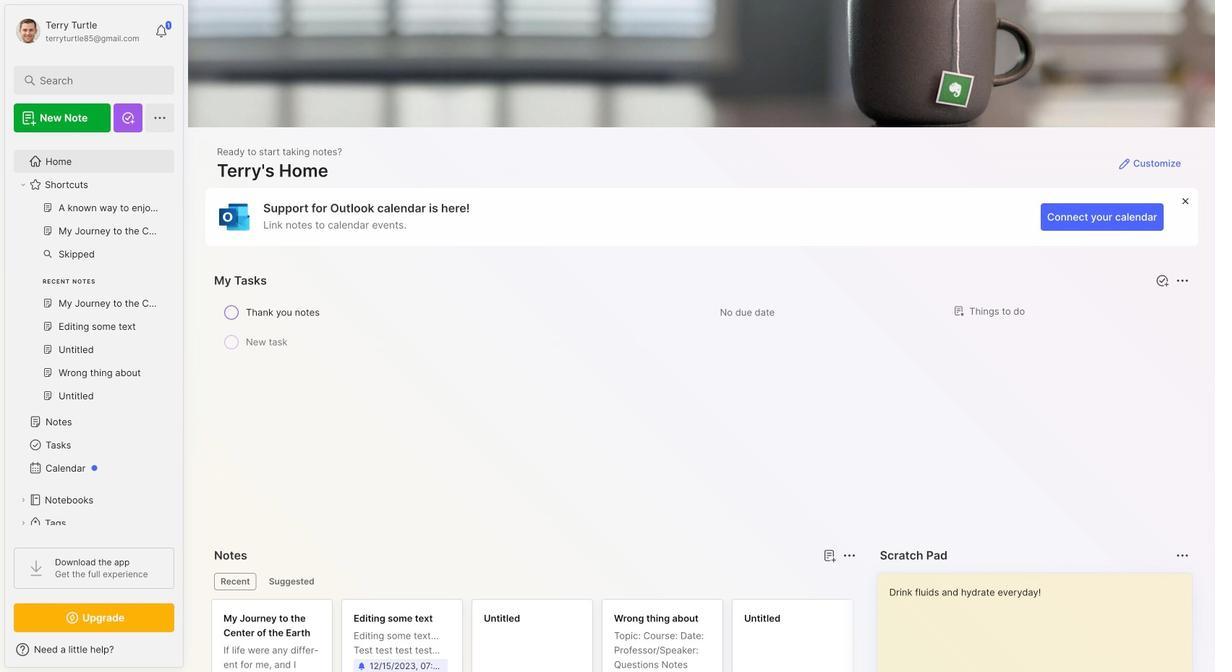 Task type: vqa. For each thing, say whether or not it's contained in the screenshot.
group inside Tree
yes



Task type: describe. For each thing, give the bounding box(es) containing it.
WHAT'S NEW field
[[5, 638, 183, 662]]

main element
[[0, 0, 188, 672]]

Search text field
[[40, 74, 155, 88]]

Account field
[[14, 17, 139, 46]]

2 tab from the left
[[263, 573, 321, 591]]

tree inside main element
[[5, 141, 183, 590]]

none search field inside main element
[[40, 72, 155, 89]]

expand tags image
[[19, 519, 28, 528]]

click to collapse image
[[183, 646, 194, 663]]



Task type: locate. For each thing, give the bounding box(es) containing it.
group inside tree
[[14, 196, 166, 416]]

row group
[[211, 599, 1216, 672]]

1 tab from the left
[[214, 573, 257, 591]]

more actions image
[[842, 547, 859, 565]]

group
[[14, 196, 166, 416]]

0 horizontal spatial tab
[[214, 573, 257, 591]]

expand notebooks image
[[19, 496, 28, 504]]

2 more actions image from the top
[[1175, 547, 1192, 565]]

more actions image
[[1175, 272, 1192, 290], [1175, 547, 1192, 565]]

1 more actions image from the top
[[1175, 272, 1192, 290]]

1 vertical spatial more actions image
[[1175, 547, 1192, 565]]

tab list
[[214, 573, 855, 591]]

tab
[[214, 573, 257, 591], [263, 573, 321, 591]]

new task image
[[1156, 274, 1170, 288]]

More actions field
[[1173, 271, 1194, 291], [840, 546, 860, 566], [1173, 546, 1194, 566]]

0 vertical spatial more actions image
[[1175, 272, 1192, 290]]

None search field
[[40, 72, 155, 89]]

Start writing… text field
[[890, 574, 1192, 672]]

1 horizontal spatial tab
[[263, 573, 321, 591]]

tree
[[5, 141, 183, 590]]



